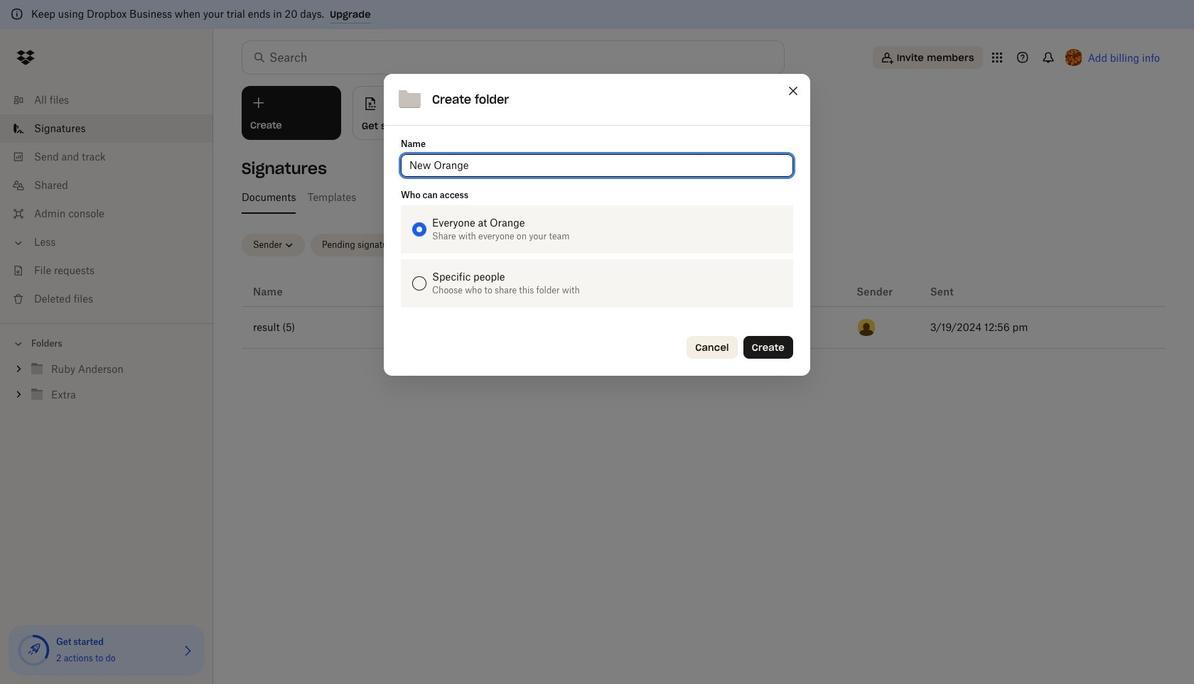 Task type: describe. For each thing, give the bounding box(es) containing it.
2 row from the top
[[242, 307, 1166, 349]]

1 row from the top
[[242, 278, 1166, 307]]

dropbox image
[[11, 43, 40, 72]]

Folder name input text field
[[410, 158, 785, 174]]



Task type: locate. For each thing, give the bounding box(es) containing it.
list item
[[0, 114, 213, 143]]

group
[[0, 354, 213, 419]]

alert
[[0, 0, 1195, 29]]

tab list
[[236, 180, 1166, 214]]

table
[[242, 278, 1166, 349]]

dialog
[[384, 74, 811, 376]]

row
[[242, 278, 1166, 307], [242, 307, 1166, 349]]

list
[[0, 78, 213, 324]]

column header
[[612, 278, 846, 306]]

None radio
[[412, 223, 427, 237], [412, 277, 427, 291], [412, 223, 427, 237], [412, 277, 427, 291]]

less image
[[11, 236, 26, 250]]

column header inside row
[[612, 278, 846, 306]]



Task type: vqa. For each thing, say whether or not it's contained in the screenshot.
settings
no



